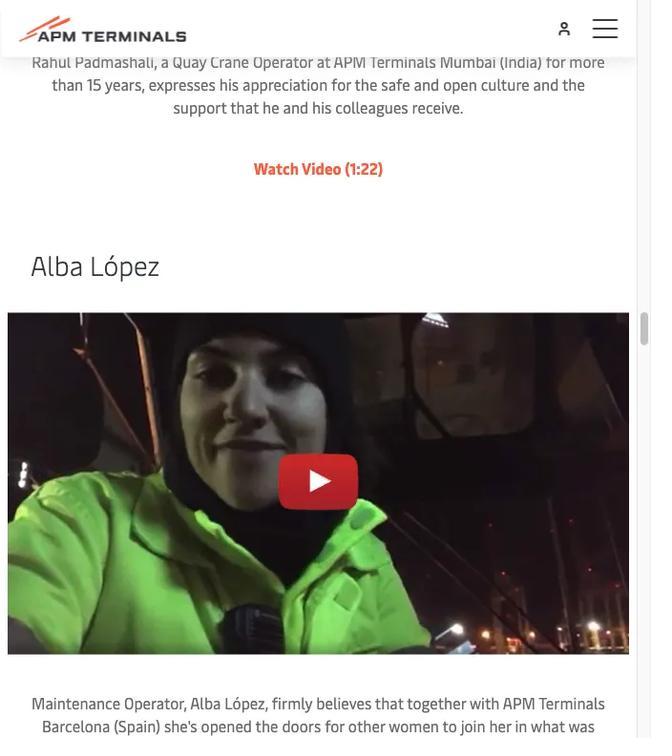 Task type: locate. For each thing, give the bounding box(es) containing it.
0 vertical spatial his
[[219, 74, 239, 95]]

1 horizontal spatial that
[[375, 693, 404, 713]]

the inside the "maintenance operator, alba lópez, firmly believes that together with apm terminals barcelona (spain) she's opened the doors for other women to join her in what wa"
[[256, 716, 278, 736]]

15
[[87, 74, 102, 95]]

alba up opened
[[190, 693, 221, 713]]

his down appreciation
[[312, 97, 332, 118]]

believes
[[316, 693, 372, 713]]

apm right at
[[334, 51, 366, 72]]

doors
[[282, 716, 321, 736]]

1 vertical spatial apm
[[503, 693, 536, 713]]

for left more in the right of the page
[[546, 51, 566, 72]]

the up colleagues
[[355, 74, 378, 95]]

and down (india)
[[534, 74, 559, 95]]

his
[[219, 74, 239, 95], [312, 97, 332, 118]]

1 vertical spatial alba
[[190, 693, 221, 713]]

0 vertical spatial that
[[230, 97, 259, 118]]

0 horizontal spatial the
[[256, 716, 278, 736]]

2 horizontal spatial the
[[562, 74, 585, 95]]

for up colleagues
[[331, 74, 351, 95]]

the down more in the right of the page
[[562, 74, 585, 95]]

0 horizontal spatial that
[[230, 97, 259, 118]]

1 vertical spatial his
[[312, 97, 332, 118]]

1 horizontal spatial the
[[355, 74, 378, 95]]

1 vertical spatial that
[[375, 693, 404, 713]]

and
[[414, 74, 440, 95], [534, 74, 559, 95], [283, 97, 309, 118]]

watch video (1:22) link
[[254, 158, 383, 179]]

opened
[[201, 716, 252, 736]]

quay
[[173, 51, 207, 72]]

video
[[302, 158, 342, 179]]

culture
[[481, 74, 530, 95]]

1 vertical spatial terminals
[[539, 693, 605, 713]]

what
[[531, 716, 565, 736]]

terminals inside rahul padmashali, a quay crane operator at apm terminals mumbai (india) for more than 15 years, expresses his appreciation for the safe and open culture and the support that he and his colleagues receive.
[[370, 51, 436, 72]]

0 vertical spatial for
[[546, 51, 566, 72]]

rahul
[[32, 51, 71, 72]]

(1:22)
[[345, 158, 383, 179]]

and up the receive.
[[414, 74, 440, 95]]

and right the he
[[283, 97, 309, 118]]

in
[[515, 716, 528, 736]]

1 horizontal spatial apm
[[503, 693, 536, 713]]

alba inside the "maintenance operator, alba lópez, firmly believes that together with apm terminals barcelona (spain) she's opened the doors for other women to join her in what wa"
[[190, 693, 221, 713]]

a
[[161, 51, 169, 72]]

0 vertical spatial apm
[[334, 51, 366, 72]]

that left the he
[[230, 97, 259, 118]]

terminals up safe
[[370, 51, 436, 72]]

that up other
[[375, 693, 404, 713]]

he
[[263, 97, 279, 118]]

0 horizontal spatial terminals
[[370, 51, 436, 72]]

1 horizontal spatial alba
[[190, 693, 221, 713]]

with
[[470, 693, 500, 713]]

1 horizontal spatial his
[[312, 97, 332, 118]]

0 horizontal spatial alba
[[31, 246, 83, 282]]

0 horizontal spatial his
[[219, 74, 239, 95]]

for down believes
[[325, 716, 345, 736]]

terminals up what
[[539, 693, 605, 713]]

watch video (1:22)
[[254, 158, 383, 179]]

2 vertical spatial for
[[325, 716, 345, 736]]

alba left lópez
[[31, 246, 83, 282]]

0 horizontal spatial apm
[[334, 51, 366, 72]]

open
[[443, 74, 477, 95]]

than
[[52, 74, 83, 95]]

terminals
[[370, 51, 436, 72], [539, 693, 605, 713]]

other
[[348, 716, 385, 736]]

padmashali,
[[75, 51, 157, 72]]

maintenance
[[32, 693, 120, 713]]

for
[[546, 51, 566, 72], [331, 74, 351, 95], [325, 716, 345, 736]]

support
[[173, 97, 227, 118]]

0 vertical spatial terminals
[[370, 51, 436, 72]]

her
[[489, 716, 512, 736]]

1 horizontal spatial and
[[414, 74, 440, 95]]

years,
[[105, 74, 145, 95]]

apm inside the "maintenance operator, alba lópez, firmly believes that together with apm terminals barcelona (spain) she's opened the doors for other women to join her in what wa"
[[503, 693, 536, 713]]

alba
[[31, 246, 83, 282], [190, 693, 221, 713]]

apm up in
[[503, 693, 536, 713]]

to
[[443, 716, 457, 736]]

that
[[230, 97, 259, 118], [375, 693, 404, 713]]

rahul padmashali, a quay crane operator at apm terminals mumbai (india) for more than 15 years, expresses his appreciation for the safe and open culture and the support that he and his colleagues receive.
[[32, 51, 605, 118]]

the down lópez, firmly
[[256, 716, 278, 736]]

appreciation
[[243, 74, 328, 95]]

the
[[355, 74, 378, 95], [562, 74, 585, 95], [256, 716, 278, 736]]

0 horizontal spatial and
[[283, 97, 309, 118]]

(india)
[[500, 51, 542, 72]]

his down crane
[[219, 74, 239, 95]]

1 horizontal spatial terminals
[[539, 693, 605, 713]]

apm
[[334, 51, 366, 72], [503, 693, 536, 713]]



Task type: describe. For each thing, give the bounding box(es) containing it.
lópez, firmly
[[225, 693, 313, 713]]

that inside rahul padmashali, a quay crane operator at apm terminals mumbai (india) for more than 15 years, expresses his appreciation for the safe and open culture and the support that he and his colleagues receive.
[[230, 97, 259, 118]]

at
[[317, 51, 331, 72]]

for inside the "maintenance operator, alba lópez, firmly believes that together with apm terminals barcelona (spain) she's opened the doors for other women to join her in what wa"
[[325, 716, 345, 736]]

operator
[[253, 51, 313, 72]]

alba image
[[8, 313, 629, 655]]

terminals inside the "maintenance operator, alba lópez, firmly believes that together with apm terminals barcelona (spain) she's opened the doors for other women to join her in what wa"
[[539, 693, 605, 713]]

alba lópez
[[31, 246, 160, 282]]

watch
[[254, 158, 299, 179]]

expresses
[[149, 74, 216, 95]]

she's
[[164, 716, 197, 736]]

safe
[[381, 74, 410, 95]]

colleagues
[[336, 97, 408, 118]]

that inside the "maintenance operator, alba lópez, firmly believes that together with apm terminals barcelona (spain) she's opened the doors for other women to join her in what wa"
[[375, 693, 404, 713]]

join
[[461, 716, 486, 736]]

barcelona
[[42, 716, 110, 736]]

more
[[570, 51, 605, 72]]

0 vertical spatial alba
[[31, 246, 83, 282]]

women
[[389, 716, 439, 736]]

crane
[[210, 51, 249, 72]]

apm inside rahul padmashali, a quay crane operator at apm terminals mumbai (india) for more than 15 years, expresses his appreciation for the safe and open culture and the support that he and his colleagues receive.
[[334, 51, 366, 72]]

(spain)
[[114, 716, 160, 736]]

lópez
[[90, 246, 160, 282]]

mumbai
[[440, 51, 496, 72]]

together
[[407, 693, 466, 713]]

2 horizontal spatial and
[[534, 74, 559, 95]]

maintenance operator, alba lópez, firmly believes that together with apm terminals barcelona (spain) she's opened the doors for other women to join her in what wa
[[32, 693, 605, 738]]

receive.
[[412, 97, 464, 118]]

1 vertical spatial for
[[331, 74, 351, 95]]

operator,
[[124, 693, 187, 713]]



Task type: vqa. For each thing, say whether or not it's contained in the screenshot.
confidential?
no



